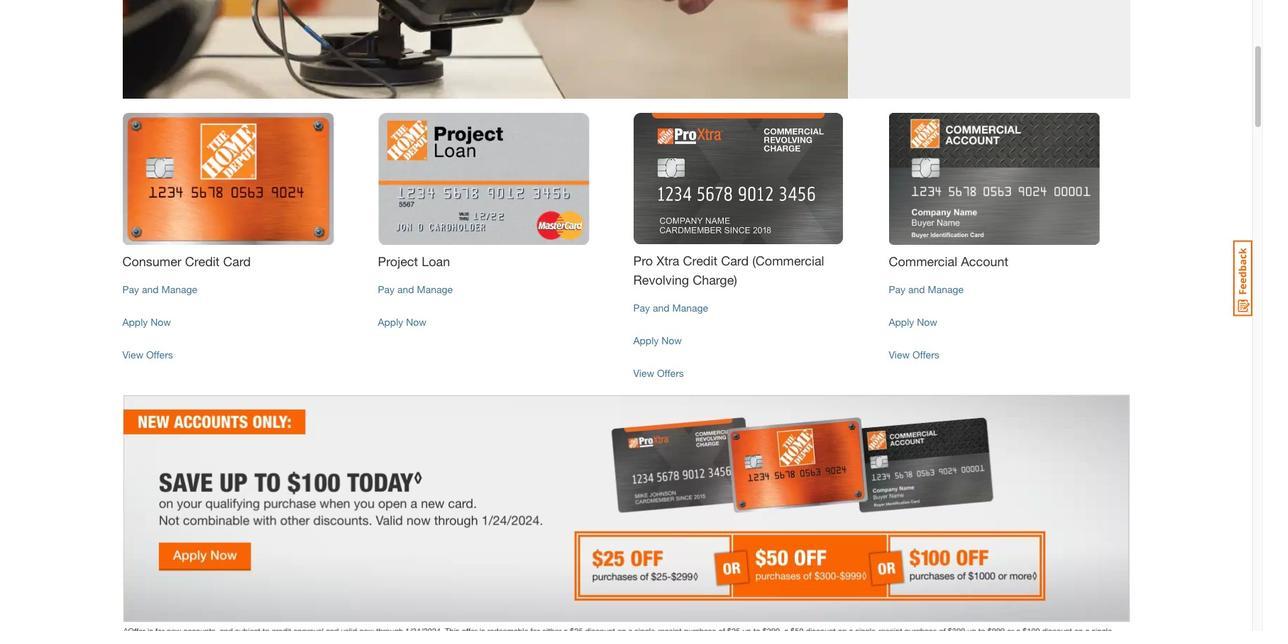 Task type: vqa. For each thing, say whether or not it's contained in the screenshot.
Pay and Manage related to Commercial
yes



Task type: locate. For each thing, give the bounding box(es) containing it.
apply now link for consumer credit card
[[122, 316, 171, 328]]

now for commercial
[[917, 316, 938, 328]]

pay down consumer
[[122, 283, 139, 295]]

manage down loan
[[417, 283, 453, 295]]

credit right consumer
[[185, 254, 220, 269]]

pay down project at left top
[[378, 283, 395, 295]]

card
[[721, 253, 749, 268], [223, 254, 251, 269]]

pay down revolving at the right top of page
[[634, 302, 650, 314]]

offers for pro xtra credit card (commercial revolving charge)
[[657, 367, 684, 379]]

 image
[[378, 113, 619, 245], [634, 113, 875, 244], [889, 113, 1131, 245]]

apply now down revolving at the right top of page
[[634, 334, 682, 347]]

manage down commercial account
[[928, 283, 964, 295]]

2 horizontal spatial view offers
[[889, 349, 940, 361]]

commercial account link
[[889, 252, 1131, 271]]

apply now link for project loan
[[378, 316, 427, 328]]

2 horizontal spatial  image
[[889, 113, 1131, 245]]

and for project
[[398, 283, 414, 295]]

0 horizontal spatial view offers link
[[122, 349, 173, 361]]

apply
[[122, 316, 148, 328], [378, 316, 403, 328], [889, 316, 915, 328], [634, 334, 659, 347]]

apply now down consumer
[[122, 316, 171, 328]]

view offers
[[122, 349, 173, 361], [889, 349, 940, 361], [634, 367, 684, 379]]

offers
[[146, 349, 173, 361], [913, 349, 940, 361], [657, 367, 684, 379]]

pay
[[122, 283, 139, 295], [378, 283, 395, 295], [889, 283, 906, 295], [634, 302, 650, 314]]

now down commercial
[[917, 316, 938, 328]]

apply now down commercial
[[889, 316, 938, 328]]

0 horizontal spatial offers
[[146, 349, 173, 361]]

apply now link down project at left top
[[378, 316, 427, 328]]

pay down commercial
[[889, 283, 906, 295]]

and for commercial
[[909, 283, 925, 295]]

0 horizontal spatial card
[[223, 254, 251, 269]]

now down consumer
[[151, 316, 171, 328]]

pay and manage link for commercial
[[889, 283, 964, 295]]

and down project at left top
[[398, 283, 414, 295]]

1 horizontal spatial  image
[[634, 113, 875, 244]]

1  image from the left
[[378, 113, 619, 245]]

view offers link
[[122, 349, 173, 361], [889, 349, 940, 361], [634, 367, 684, 379]]

pay and manage down commercial
[[889, 283, 964, 295]]

credit inside pro xtra credit card (commercial revolving charge)
[[683, 253, 718, 268]]

2 horizontal spatial offers
[[913, 349, 940, 361]]

pay for pro xtra credit card (commercial revolving charge)
[[634, 302, 650, 314]]

apply now down project at left top
[[378, 316, 427, 328]]

1 horizontal spatial view offers link
[[634, 367, 684, 379]]

manage down consumer credit card
[[161, 283, 197, 295]]

manage for account
[[928, 283, 964, 295]]

save up to $100 today◊ - on your qualifying purchase when you open a new card. not combinable with other discounts. valid now through 1/24/2024. image
[[122, 395, 1131, 631]]

pay and manage link down project loan
[[378, 283, 453, 295]]

0 horizontal spatial  image
[[378, 113, 619, 245]]

apply now link for commercial account
[[889, 316, 938, 328]]

now for project
[[406, 316, 427, 328]]

manage for loan
[[417, 283, 453, 295]]

view offers link for pro xtra credit card (commercial revolving charge)
[[634, 367, 684, 379]]

 image for commercial account
[[889, 113, 1131, 245]]

credit
[[683, 253, 718, 268], [185, 254, 220, 269]]

pro
[[634, 253, 653, 268]]

now down project loan
[[406, 316, 427, 328]]

apply now link down revolving at the right top of page
[[634, 334, 682, 347]]

project loan
[[378, 254, 450, 269]]

apply down revolving at the right top of page
[[634, 334, 659, 347]]

2 horizontal spatial view offers link
[[889, 349, 940, 361]]

pay and manage link down revolving at the right top of page
[[634, 302, 709, 314]]

commercial account
[[889, 254, 1009, 269]]

and for consumer
[[142, 283, 159, 295]]

account
[[961, 254, 1009, 269]]

credit inside consumer credit card "link"
[[185, 254, 220, 269]]

apply now
[[122, 316, 171, 328], [378, 316, 427, 328], [889, 316, 938, 328], [634, 334, 682, 347]]

pay and manage for consumer
[[122, 283, 197, 295]]

consumer
[[122, 254, 182, 269]]

apply for project loan
[[378, 316, 403, 328]]

apply down commercial
[[889, 316, 915, 328]]

apply now link down commercial
[[889, 316, 938, 328]]

0 horizontal spatial view
[[122, 349, 143, 361]]

now down revolving at the right top of page
[[662, 334, 682, 347]]

and
[[142, 283, 159, 295], [398, 283, 414, 295], [909, 283, 925, 295], [653, 302, 670, 314]]

pay and manage link down commercial
[[889, 283, 964, 295]]

manage down "charge)"
[[673, 302, 709, 314]]

apply for pro xtra credit card (commercial revolving charge)
[[634, 334, 659, 347]]

and down revolving at the right top of page
[[653, 302, 670, 314]]

apply now for pro xtra credit card (commercial revolving charge)
[[634, 334, 682, 347]]

apply now link down consumer
[[122, 316, 171, 328]]

consumer credit card link
[[122, 252, 364, 271]]

1 horizontal spatial offers
[[657, 367, 684, 379]]

now
[[151, 316, 171, 328], [406, 316, 427, 328], [917, 316, 938, 328], [662, 334, 682, 347]]

view for consumer credit card
[[122, 349, 143, 361]]

pay and manage link down consumer
[[122, 283, 197, 295]]

revolving
[[634, 272, 689, 288]]

view for pro xtra credit card (commercial revolving charge)
[[634, 367, 655, 379]]

pay and manage for commercial
[[889, 283, 964, 295]]

apply down consumer
[[122, 316, 148, 328]]

xtra
[[657, 253, 680, 268]]

feedback link image
[[1234, 240, 1253, 317]]

1 horizontal spatial view offers
[[634, 367, 684, 379]]

0 horizontal spatial view offers
[[122, 349, 173, 361]]

offers for consumer credit card
[[146, 349, 173, 361]]

1 horizontal spatial view
[[634, 367, 655, 379]]

pay and manage
[[122, 283, 197, 295], [378, 283, 453, 295], [889, 283, 964, 295], [634, 302, 709, 314]]

offers for commercial account
[[913, 349, 940, 361]]

view
[[122, 349, 143, 361], [889, 349, 910, 361], [634, 367, 655, 379]]

manage
[[161, 283, 197, 295], [417, 283, 453, 295], [928, 283, 964, 295], [673, 302, 709, 314]]

commercial
[[889, 254, 958, 269]]

2  image from the left
[[634, 113, 875, 244]]

and down consumer
[[142, 283, 159, 295]]

pay and manage link for project
[[378, 283, 453, 295]]

2 horizontal spatial view
[[889, 349, 910, 361]]

pay and manage down revolving at the right top of page
[[634, 302, 709, 314]]

0 horizontal spatial credit
[[185, 254, 220, 269]]

credit up "charge)"
[[683, 253, 718, 268]]

apply for commercial account
[[889, 316, 915, 328]]

and down commercial
[[909, 283, 925, 295]]

apply now for commercial account
[[889, 316, 938, 328]]

apply down project at left top
[[378, 316, 403, 328]]

pay and manage for pro
[[634, 302, 709, 314]]

pay and manage down project loan
[[378, 283, 453, 295]]

pay and manage down consumer
[[122, 283, 197, 295]]

pay and manage link
[[122, 283, 197, 295], [378, 283, 453, 295], [889, 283, 964, 295], [634, 302, 709, 314]]

1 horizontal spatial credit
[[683, 253, 718, 268]]

1 horizontal spatial card
[[721, 253, 749, 268]]

apply now link
[[122, 316, 171, 328], [378, 316, 427, 328], [889, 316, 938, 328], [634, 334, 682, 347]]

3  image from the left
[[889, 113, 1131, 245]]

loan
[[422, 254, 450, 269]]



Task type: describe. For each thing, give the bounding box(es) containing it.
manage for xtra
[[673, 302, 709, 314]]

view offers for consumer credit card
[[122, 349, 173, 361]]

 image for pro xtra credit card (commercial revolving charge)
[[634, 113, 875, 244]]

charge)
[[693, 272, 738, 288]]

pay and manage for project
[[378, 283, 453, 295]]

pay for commercial account
[[889, 283, 906, 295]]

apply now for consumer credit card
[[122, 316, 171, 328]]

find the right card for you image
[[122, 0, 1131, 99]]

(commercial
[[753, 253, 825, 268]]

now for pro
[[662, 334, 682, 347]]

apply now for project loan
[[378, 316, 427, 328]]

now for consumer
[[151, 316, 171, 328]]

pay for project loan
[[378, 283, 395, 295]]

consumer credit card
[[122, 254, 251, 269]]

view offers link for consumer credit card
[[122, 349, 173, 361]]

view offers for pro xtra credit card (commercial revolving charge)
[[634, 367, 684, 379]]

project
[[378, 254, 418, 269]]

project loan link
[[378, 252, 619, 271]]

card inside pro xtra credit card (commercial revolving charge)
[[721, 253, 749, 268]]

pay for consumer credit card
[[122, 283, 139, 295]]

apply for consumer credit card
[[122, 316, 148, 328]]

card inside "link"
[[223, 254, 251, 269]]

pay and manage link for consumer
[[122, 283, 197, 295]]

pro xtra credit card (commercial revolving charge)
[[634, 253, 825, 288]]

pro xtra credit card (commercial revolving charge) link
[[634, 251, 875, 290]]

apply now link for pro xtra credit card (commercial revolving charge)
[[634, 334, 682, 347]]

view offers link for commercial account
[[889, 349, 940, 361]]

and for pro
[[653, 302, 670, 314]]

manage for credit
[[161, 283, 197, 295]]

pay and manage link for pro
[[634, 302, 709, 314]]

consumer credit card image
[[122, 113, 364, 245]]

view offers for commercial account
[[889, 349, 940, 361]]

view for commercial account
[[889, 349, 910, 361]]

 image for project loan
[[378, 113, 619, 245]]



